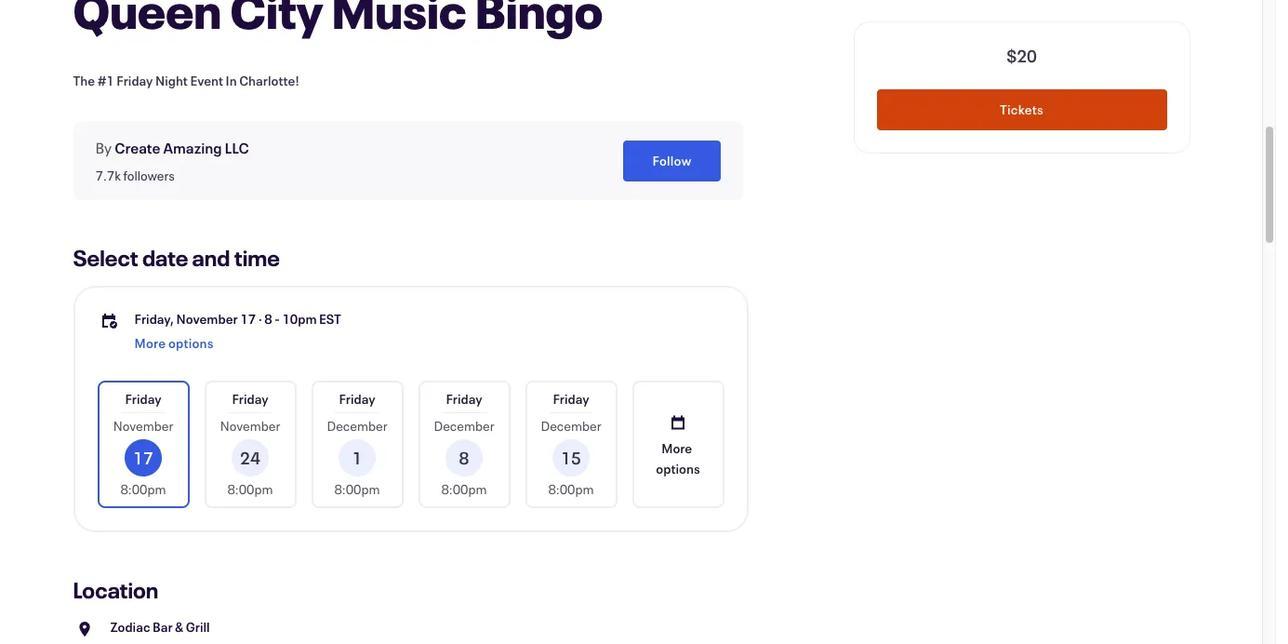 Task type: vqa. For each thing, say whether or not it's contained in the screenshot.
the By Create Amazing LLC 7.7k followers
yes



Task type: locate. For each thing, give the bounding box(es) containing it.
2 8:00pm from the left
[[227, 480, 273, 498]]

tickets
[[1001, 101, 1044, 118]]

options inside button
[[656, 459, 700, 477]]

#1
[[97, 72, 114, 89]]

options inside friday, november 17 · 8 - 10pm est more options
[[168, 334, 214, 352]]

december
[[327, 417, 388, 435], [434, 417, 495, 435], [541, 417, 602, 435]]

8:00pm for 17
[[120, 480, 166, 498]]

tickets button
[[877, 89, 1168, 130]]

select
[[73, 243, 138, 273]]

friday for 15
[[553, 390, 590, 408]]

in
[[226, 72, 237, 89]]

0 horizontal spatial 8
[[265, 310, 272, 328]]

0 horizontal spatial more
[[134, 334, 166, 352]]

0 horizontal spatial more options button
[[134, 329, 214, 358]]

1 vertical spatial options
[[656, 459, 700, 477]]

4 8:00pm from the left
[[442, 480, 487, 498]]

2 december from the left
[[434, 417, 495, 435]]

0 vertical spatial options
[[168, 334, 214, 352]]

friday
[[117, 72, 153, 89], [125, 390, 162, 408], [232, 390, 269, 408], [339, 390, 376, 408], [446, 390, 483, 408], [553, 390, 590, 408]]

1 vertical spatial 17
[[133, 447, 154, 469]]

november for 17
[[113, 417, 173, 435]]

7.7k
[[95, 167, 121, 184]]

1 horizontal spatial more options button
[[634, 383, 723, 506]]

8:00pm
[[120, 480, 166, 498], [227, 480, 273, 498], [335, 480, 380, 498], [442, 480, 487, 498], [549, 480, 594, 498]]

0 vertical spatial 17
[[240, 310, 256, 328]]

1 december from the left
[[327, 417, 388, 435]]

options
[[168, 334, 214, 352], [656, 459, 700, 477]]

more options
[[656, 439, 700, 477]]

1 horizontal spatial 17
[[240, 310, 256, 328]]

0 vertical spatial more options button
[[134, 329, 214, 358]]

8:00pm for 1
[[335, 480, 380, 498]]

and
[[192, 243, 230, 273]]

friday,
[[134, 310, 174, 328]]

by create amazing llc 7.7k followers
[[95, 138, 249, 184]]

location
[[73, 575, 158, 605]]

3 december from the left
[[541, 417, 602, 435]]

1 horizontal spatial more
[[662, 439, 693, 456]]

24
[[240, 447, 261, 469]]

1 horizontal spatial 8
[[459, 447, 470, 469]]

select date and time
[[73, 243, 280, 273]]

17
[[240, 310, 256, 328], [133, 447, 154, 469]]

2 horizontal spatial december
[[541, 417, 602, 435]]

5 8:00pm from the left
[[549, 480, 594, 498]]

december for 1
[[327, 417, 388, 435]]

amazing
[[163, 138, 222, 157]]

december for 15
[[541, 417, 602, 435]]

more options button
[[134, 329, 214, 358], [634, 383, 723, 506]]

november for 24
[[220, 417, 280, 435]]

more inside 'more options'
[[662, 439, 693, 456]]

0 horizontal spatial options
[[168, 334, 214, 352]]

0 vertical spatial 8
[[265, 310, 272, 328]]

1 horizontal spatial options
[[656, 459, 700, 477]]

10pm
[[282, 310, 317, 328]]

charlotte!
[[239, 72, 299, 89]]

more
[[134, 334, 166, 352], [662, 439, 693, 456]]

8:00pm for 15
[[549, 480, 594, 498]]

0 vertical spatial more
[[134, 334, 166, 352]]

1 vertical spatial more
[[662, 439, 693, 456]]

follow button
[[624, 141, 721, 181]]

3 8:00pm from the left
[[335, 480, 380, 498]]

0 horizontal spatial december
[[327, 417, 388, 435]]

1 8:00pm from the left
[[120, 480, 166, 498]]

november inside friday, november 17 · 8 - 10pm est more options
[[176, 310, 238, 328]]

15
[[561, 447, 582, 469]]

1 horizontal spatial december
[[434, 417, 495, 435]]

create
[[115, 138, 161, 157]]

organizer profile element
[[73, 122, 743, 200]]

-
[[275, 310, 280, 328]]

friday, november 17 · 8 - 10pm est more options
[[134, 310, 341, 352]]

november
[[176, 310, 238, 328], [113, 417, 173, 435], [220, 417, 280, 435]]

8:00pm for 8
[[442, 480, 487, 498]]

8
[[265, 310, 272, 328], [459, 447, 470, 469]]



Task type: describe. For each thing, give the bounding box(es) containing it.
grill
[[186, 618, 210, 636]]

zodiac
[[110, 618, 150, 636]]

bar
[[153, 618, 173, 636]]

llc
[[225, 138, 249, 157]]

friday for 17
[[125, 390, 162, 408]]

the #1 friday night event in charlotte!
[[73, 72, 299, 89]]

friday for 8
[[446, 390, 483, 408]]

est
[[319, 310, 341, 328]]

friday for 1
[[339, 390, 376, 408]]

1 vertical spatial 8
[[459, 447, 470, 469]]

by
[[95, 138, 112, 157]]

time
[[234, 243, 280, 273]]

0 horizontal spatial 17
[[133, 447, 154, 469]]

8 inside friday, november 17 · 8 - 10pm est more options
[[265, 310, 272, 328]]

night
[[155, 72, 188, 89]]

friday for 24
[[232, 390, 269, 408]]

the
[[73, 72, 95, 89]]

followers
[[123, 167, 175, 184]]

&
[[175, 618, 184, 636]]

17 inside friday, november 17 · 8 - 10pm est more options
[[240, 310, 256, 328]]

$20
[[1007, 45, 1038, 67]]

zodiac bar & grill
[[110, 618, 210, 636]]

8:00pm for 24
[[227, 480, 273, 498]]

more inside friday, november 17 · 8 - 10pm est more options
[[134, 334, 166, 352]]

follow
[[653, 152, 692, 169]]

event
[[190, 72, 223, 89]]

december for 8
[[434, 417, 495, 435]]

date
[[142, 243, 188, 273]]

1 vertical spatial more options button
[[634, 383, 723, 506]]

1
[[352, 447, 363, 469]]

·
[[258, 310, 262, 328]]



